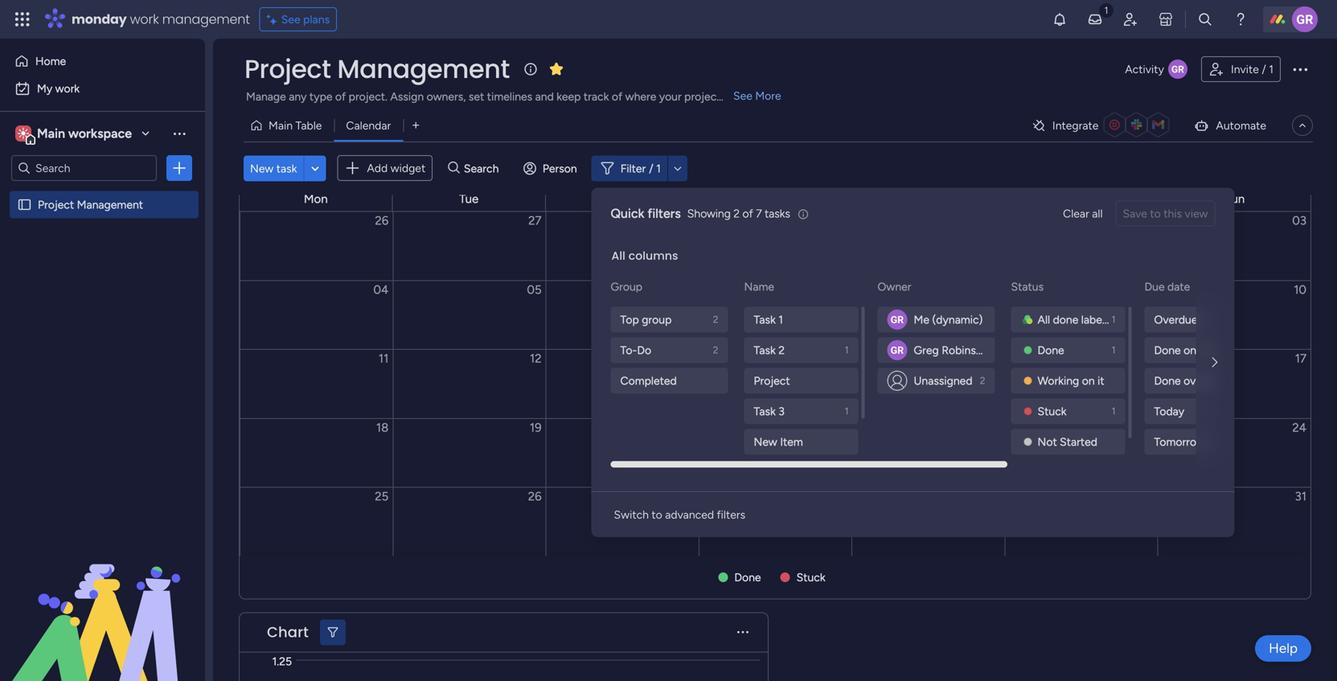 Task type: vqa. For each thing, say whether or not it's contained in the screenshot.
Home OPTION
yes



Task type: describe. For each thing, give the bounding box(es) containing it.
save
[[1123, 207, 1147, 220]]

main workspace button
[[11, 120, 157, 147]]

project inside 'project management' list box
[[38, 198, 74, 211]]

time
[[1199, 343, 1222, 357]]

set
[[469, 90, 484, 103]]

see for see more
[[733, 89, 753, 103]]

greg robinson
[[914, 343, 989, 357]]

to-do
[[620, 343, 651, 357]]

quick
[[611, 206, 644, 221]]

done
[[1053, 313, 1079, 326]]

new task
[[250, 161, 297, 175]]

greg
[[914, 343, 939, 357]]

track
[[584, 90, 609, 103]]

stands.
[[724, 90, 759, 103]]

task for task 1
[[754, 313, 776, 326]]

0 horizontal spatial of
[[335, 90, 346, 103]]

remove from favorites image
[[548, 61, 564, 77]]

integrate button
[[1025, 109, 1181, 142]]

add
[[367, 161, 388, 175]]

collapse board header image
[[1296, 119, 1309, 132]]

working on it
[[1038, 374, 1104, 388]]

all for all columns
[[611, 248, 626, 264]]

mon
[[304, 192, 328, 206]]

person button
[[517, 155, 587, 181]]

filters inside button
[[717, 508, 745, 521]]

1 image
[[1099, 1, 1114, 19]]

invite / 1
[[1231, 62, 1274, 76]]

integrate
[[1052, 119, 1099, 132]]

sun
[[1224, 192, 1245, 206]]

view
[[1185, 207, 1208, 220]]

main workspace
[[37, 126, 132, 141]]

notifications image
[[1052, 11, 1068, 27]]

see more
[[733, 89, 781, 103]]

main table
[[269, 119, 322, 132]]

select product image
[[14, 11, 31, 27]]

status
[[1011, 280, 1044, 293]]

help image
[[1233, 11, 1249, 27]]

more
[[755, 89, 781, 103]]

see more link
[[732, 88, 783, 104]]

2 inside quick filters showing 2 of 7 tasks
[[734, 207, 740, 220]]

task for task 3
[[754, 404, 776, 418]]

to for switch
[[652, 508, 662, 521]]

unassigned
[[914, 374, 973, 388]]

chart
[[267, 622, 309, 642]]

done up "today"
[[1154, 374, 1181, 388]]

any
[[289, 90, 307, 103]]

activity button
[[1119, 56, 1195, 82]]

2 workspace image from the left
[[18, 125, 29, 142]]

owners,
[[427, 90, 466, 103]]

due
[[1145, 280, 1165, 293]]

2 left task 1
[[713, 314, 718, 325]]

save to this view button
[[1116, 201, 1215, 226]]

see plans button
[[259, 7, 337, 31]]

owner group
[[878, 307, 998, 394]]

monday
[[72, 10, 127, 28]]

tasks
[[765, 207, 790, 220]]

0 vertical spatial management
[[337, 51, 510, 87]]

tomorrow
[[1154, 435, 1205, 449]]

clear
[[1063, 207, 1089, 220]]

all columns
[[611, 248, 678, 264]]

greg robinson image for greg robinson
[[887, 340, 907, 360]]

add widget
[[367, 161, 426, 175]]

robinson
[[942, 343, 989, 357]]

home option
[[10, 48, 195, 74]]

automate button
[[1187, 113, 1273, 138]]

task for task 2
[[754, 343, 776, 357]]

workspace
[[68, 126, 132, 141]]

stuck inside status group
[[1038, 404, 1067, 418]]

greg robinson image for me (dynamic)
[[887, 310, 907, 330]]

2 left the 'task 2'
[[713, 344, 718, 356]]

do
[[637, 343, 651, 357]]

not
[[1038, 435, 1057, 449]]

monday marketplace image
[[1158, 11, 1174, 27]]

project
[[684, 90, 721, 103]]

it
[[1098, 374, 1104, 388]]

/ for invite
[[1262, 62, 1266, 76]]

1 workspace image from the left
[[15, 125, 31, 142]]

invite
[[1231, 62, 1259, 76]]

type
[[309, 90, 332, 103]]

item
[[780, 435, 803, 449]]

plans
[[303, 12, 330, 26]]

done down overdue
[[1154, 343, 1181, 357]]

top
[[620, 313, 639, 326]]

due date
[[1145, 280, 1190, 293]]

work for my
[[55, 82, 80, 95]]

1 inside "button"
[[1269, 62, 1274, 76]]

1 horizontal spatial of
[[612, 90, 622, 103]]

main table button
[[244, 113, 334, 138]]

task 2
[[754, 343, 785, 357]]

Chart field
[[263, 622, 313, 643]]

automate
[[1216, 119, 1266, 132]]

arrow down image
[[668, 159, 687, 178]]

0 vertical spatial greg robinson image
[[1292, 6, 1318, 32]]

(dynamic)
[[932, 313, 983, 326]]

main for main table
[[269, 119, 293, 132]]

task 1
[[754, 313, 783, 326]]

all
[[1092, 207, 1103, 220]]

done inside status group
[[1038, 343, 1064, 357]]

of inside quick filters showing 2 of 7 tasks
[[743, 207, 753, 220]]

see for see plans
[[281, 12, 300, 26]]

labels
[[1081, 313, 1110, 326]]

v2 search image
[[448, 159, 460, 177]]

7
[[756, 207, 762, 220]]

0 vertical spatial project
[[244, 51, 331, 87]]

my work link
[[10, 76, 195, 101]]

columns
[[629, 248, 678, 264]]

thu
[[765, 192, 785, 206]]

switch
[[614, 508, 649, 521]]

quick filters showing 2 of 7 tasks
[[611, 206, 790, 221]]



Task type: locate. For each thing, give the bounding box(es) containing it.
greg robinson image left me
[[887, 310, 907, 330]]

all up group
[[611, 248, 626, 264]]

2 horizontal spatial project
[[754, 374, 790, 388]]

working
[[1038, 374, 1079, 388]]

new for new item
[[754, 435, 777, 449]]

your
[[659, 90, 682, 103]]

0 vertical spatial filters
[[648, 206, 681, 221]]

0 vertical spatial /
[[1262, 62, 1266, 76]]

1 horizontal spatial management
[[337, 51, 510, 87]]

to inside button
[[652, 508, 662, 521]]

group
[[611, 280, 643, 293]]

showing
[[687, 207, 731, 220]]

all columns dialog
[[591, 188, 1337, 607]]

main left table
[[269, 119, 293, 132]]

completed
[[620, 374, 677, 388]]

see plans
[[281, 12, 330, 26]]

1 horizontal spatial stuck
[[1038, 404, 1067, 418]]

new
[[250, 161, 274, 175], [754, 435, 777, 449]]

my work
[[37, 82, 80, 95]]

project management list box
[[0, 188, 205, 435]]

all left done on the right top of the page
[[1038, 313, 1050, 326]]

name group
[[744, 307, 862, 485]]

options image
[[1291, 60, 1310, 79]]

public board image
[[17, 197, 32, 212]]

1 horizontal spatial on
[[1184, 343, 1197, 357]]

overdue
[[1184, 374, 1225, 388]]

1 horizontal spatial main
[[269, 119, 293, 132]]

project inside name group
[[754, 374, 790, 388]]

0 vertical spatial project management
[[244, 51, 510, 87]]

of right type
[[335, 90, 346, 103]]

lottie animation element
[[0, 519, 205, 681]]

more dots image
[[737, 627, 749, 638]]

filters right quick
[[648, 206, 681, 221]]

task left 3
[[754, 404, 776, 418]]

3
[[779, 404, 785, 418]]

project up any at the top of the page
[[244, 51, 331, 87]]

see left more
[[733, 89, 753, 103]]

1 horizontal spatial see
[[733, 89, 753, 103]]

1 horizontal spatial /
[[1262, 62, 1266, 76]]

where
[[625, 90, 656, 103]]

timelines
[[487, 90, 532, 103]]

0 vertical spatial see
[[281, 12, 300, 26]]

group group
[[611, 307, 731, 394]]

1 vertical spatial to
[[652, 508, 662, 521]]

0 horizontal spatial filters
[[648, 206, 681, 221]]

1 vertical spatial project
[[38, 198, 74, 211]]

on inside status group
[[1082, 374, 1095, 388]]

manage any type of project. assign owners, set timelines and keep track of where your project stands.
[[246, 90, 759, 103]]

calendar
[[346, 119, 391, 132]]

project management down "search in workspace" field
[[38, 198, 143, 211]]

0 vertical spatial new
[[250, 161, 274, 175]]

today
[[1154, 404, 1184, 418]]

home
[[35, 54, 66, 68]]

filter / 1
[[621, 161, 661, 175]]

project management up project.
[[244, 51, 510, 87]]

2 vertical spatial greg robinson image
[[887, 340, 907, 360]]

search everything image
[[1197, 11, 1213, 27]]

0 horizontal spatial management
[[77, 198, 143, 211]]

/ for filter
[[649, 161, 653, 175]]

main inside workspace selection element
[[37, 126, 65, 141]]

to-
[[620, 343, 637, 357]]

tue
[[459, 192, 479, 206]]

task
[[754, 313, 776, 326], [754, 343, 776, 357], [754, 404, 776, 418]]

2 left the 7
[[734, 207, 740, 220]]

sat
[[1072, 192, 1090, 206]]

save to this view
[[1123, 207, 1208, 220]]

Search field
[[460, 157, 508, 180]]

add view image
[[413, 120, 419, 131]]

1 vertical spatial on
[[1082, 374, 1095, 388]]

to left this on the right top
[[1150, 207, 1161, 220]]

2 horizontal spatial of
[[743, 207, 753, 220]]

update feed image
[[1087, 11, 1103, 27]]

/ right "filter" at the left top of page
[[649, 161, 653, 175]]

work for monday
[[130, 10, 159, 28]]

0 horizontal spatial on
[[1082, 374, 1095, 388]]

option
[[0, 190, 205, 193]]

project.
[[349, 90, 388, 103]]

activity
[[1125, 62, 1164, 76]]

management
[[337, 51, 510, 87], [77, 198, 143, 211]]

2 down robinson
[[980, 375, 985, 386]]

0 vertical spatial task
[[754, 313, 776, 326]]

1 horizontal spatial project management
[[244, 51, 510, 87]]

name
[[744, 280, 774, 293]]

0 vertical spatial to
[[1150, 207, 1161, 220]]

project right public board icon
[[38, 198, 74, 211]]

task up the 'task 2'
[[754, 313, 776, 326]]

done overdue
[[1154, 374, 1225, 388]]

management up "assign"
[[337, 51, 510, 87]]

/ inside "button"
[[1262, 62, 1266, 76]]

keep
[[557, 90, 581, 103]]

project management inside list box
[[38, 198, 143, 211]]

0 horizontal spatial work
[[55, 82, 80, 95]]

done up working
[[1038, 343, 1064, 357]]

Search in workspace field
[[34, 159, 134, 177]]

owner
[[878, 280, 911, 293]]

top group
[[620, 313, 672, 326]]

work right my
[[55, 82, 80, 95]]

wed
[[610, 192, 634, 206]]

stuck
[[1038, 404, 1067, 418], [796, 570, 825, 584]]

my
[[37, 82, 52, 95]]

task 3
[[754, 404, 785, 418]]

1 vertical spatial stuck
[[796, 570, 825, 584]]

greg robinson image up options icon
[[1292, 6, 1318, 32]]

/ right invite
[[1262, 62, 1266, 76]]

1 vertical spatial all
[[1038, 313, 1050, 326]]

2 inside name group
[[779, 343, 785, 357]]

1 vertical spatial task
[[754, 343, 776, 357]]

invite members image
[[1122, 11, 1139, 27]]

of right track
[[612, 90, 622, 103]]

0 horizontal spatial see
[[281, 12, 300, 26]]

group
[[642, 313, 672, 326]]

of
[[335, 90, 346, 103], [612, 90, 622, 103], [743, 207, 753, 220]]

1 vertical spatial greg robinson image
[[887, 310, 907, 330]]

widget
[[390, 161, 426, 175]]

1 vertical spatial management
[[77, 198, 143, 211]]

3 task from the top
[[754, 404, 776, 418]]

workspace options image
[[171, 125, 187, 141]]

not started
[[1038, 435, 1098, 449]]

0 horizontal spatial main
[[37, 126, 65, 141]]

help
[[1269, 640, 1298, 657]]

1 horizontal spatial project
[[244, 51, 331, 87]]

calendar button
[[334, 113, 403, 138]]

new left task
[[250, 161, 274, 175]]

management down "search in workspace" field
[[77, 198, 143, 211]]

assign
[[390, 90, 424, 103]]

to for save
[[1150, 207, 1161, 220]]

all for all done labels
[[1038, 313, 1050, 326]]

0 vertical spatial work
[[130, 10, 159, 28]]

done
[[1038, 343, 1064, 357], [1154, 343, 1181, 357], [1154, 374, 1181, 388], [734, 570, 761, 584]]

angle down image
[[311, 162, 319, 174]]

table
[[295, 119, 322, 132]]

me
[[914, 313, 929, 326]]

monday work management
[[72, 10, 250, 28]]

add widget button
[[337, 155, 433, 181]]

all inside status group
[[1038, 313, 1050, 326]]

2 down task 1
[[779, 343, 785, 357]]

0 horizontal spatial stuck
[[796, 570, 825, 584]]

status group
[[1011, 307, 1129, 455]]

see inside button
[[281, 12, 300, 26]]

1 horizontal spatial filters
[[717, 508, 745, 521]]

switch to advanced filters button
[[607, 502, 752, 527]]

due date group
[[1145, 307, 1262, 607]]

filter
[[621, 161, 646, 175]]

1 task from the top
[[754, 313, 776, 326]]

task
[[276, 161, 297, 175]]

date
[[1168, 280, 1190, 293]]

and
[[535, 90, 554, 103]]

/
[[1262, 62, 1266, 76], [649, 161, 653, 175]]

Project Management field
[[240, 51, 514, 87]]

0 horizontal spatial /
[[649, 161, 653, 175]]

2 vertical spatial task
[[754, 404, 776, 418]]

1 vertical spatial new
[[754, 435, 777, 449]]

2 vertical spatial project
[[754, 374, 790, 388]]

done on time
[[1154, 343, 1222, 357]]

project down the 'task 2'
[[754, 374, 790, 388]]

see left plans
[[281, 12, 300, 26]]

2 inside owner group
[[980, 375, 985, 386]]

1 vertical spatial see
[[733, 89, 753, 103]]

on left time
[[1184, 343, 1197, 357]]

manage
[[246, 90, 286, 103]]

all done labels
[[1038, 313, 1110, 326]]

help button
[[1255, 635, 1311, 662]]

workspace image
[[15, 125, 31, 142], [18, 125, 29, 142]]

1 vertical spatial /
[[649, 161, 653, 175]]

greg robinson image
[[1292, 6, 1318, 32], [887, 310, 907, 330], [887, 340, 907, 360]]

new item
[[754, 435, 803, 449]]

task down task 1
[[754, 343, 776, 357]]

0 horizontal spatial project
[[38, 198, 74, 211]]

done up more dots 'image'
[[734, 570, 761, 584]]

new left item
[[754, 435, 777, 449]]

2 task from the top
[[754, 343, 776, 357]]

1 horizontal spatial to
[[1150, 207, 1161, 220]]

show board description image
[[521, 61, 540, 77]]

on for working
[[1082, 374, 1095, 388]]

new inside name group
[[754, 435, 777, 449]]

new task button
[[244, 155, 303, 181]]

work inside option
[[55, 82, 80, 95]]

workspace selection element
[[15, 124, 134, 145]]

lottie animation image
[[0, 519, 205, 681]]

this
[[1164, 207, 1182, 220]]

1 horizontal spatial all
[[1038, 313, 1050, 326]]

1
[[1269, 62, 1274, 76], [656, 161, 661, 175], [779, 313, 783, 326], [1112, 314, 1116, 325], [845, 344, 849, 356], [1112, 344, 1116, 356], [845, 405, 849, 417], [1112, 405, 1116, 417]]

1 vertical spatial filters
[[717, 508, 745, 521]]

to inside "button"
[[1150, 207, 1161, 220]]

0 vertical spatial on
[[1184, 343, 1197, 357]]

switch to advanced filters
[[614, 508, 745, 521]]

person
[[543, 161, 577, 175]]

new for new task
[[250, 161, 274, 175]]

to right switch
[[652, 508, 662, 521]]

main
[[269, 119, 293, 132], [37, 126, 65, 141]]

all
[[611, 248, 626, 264], [1038, 313, 1050, 326]]

1 horizontal spatial work
[[130, 10, 159, 28]]

management
[[162, 10, 250, 28]]

me (dynamic)
[[914, 313, 983, 326]]

work right monday
[[130, 10, 159, 28]]

options image
[[171, 160, 187, 176]]

project
[[244, 51, 331, 87], [38, 198, 74, 211], [754, 374, 790, 388]]

0 horizontal spatial to
[[652, 508, 662, 521]]

0 horizontal spatial project management
[[38, 198, 143, 211]]

1 vertical spatial project management
[[38, 198, 143, 211]]

filters right advanced
[[717, 508, 745, 521]]

1 vertical spatial work
[[55, 82, 80, 95]]

on for done
[[1184, 343, 1197, 357]]

on inside due date group
[[1184, 343, 1197, 357]]

main down my
[[37, 126, 65, 141]]

new inside new task button
[[250, 161, 274, 175]]

0 vertical spatial stuck
[[1038, 404, 1067, 418]]

main for main workspace
[[37, 126, 65, 141]]

0 horizontal spatial all
[[611, 248, 626, 264]]

0 vertical spatial all
[[611, 248, 626, 264]]

of left the 7
[[743, 207, 753, 220]]

on left it
[[1082, 374, 1095, 388]]

my work option
[[10, 76, 195, 101]]

1 horizontal spatial new
[[754, 435, 777, 449]]

management inside 'project management' list box
[[77, 198, 143, 211]]

home link
[[10, 48, 195, 74]]

greg robinson image left greg
[[887, 340, 907, 360]]

0 horizontal spatial new
[[250, 161, 274, 175]]

filters
[[648, 206, 681, 221], [717, 508, 745, 521]]



